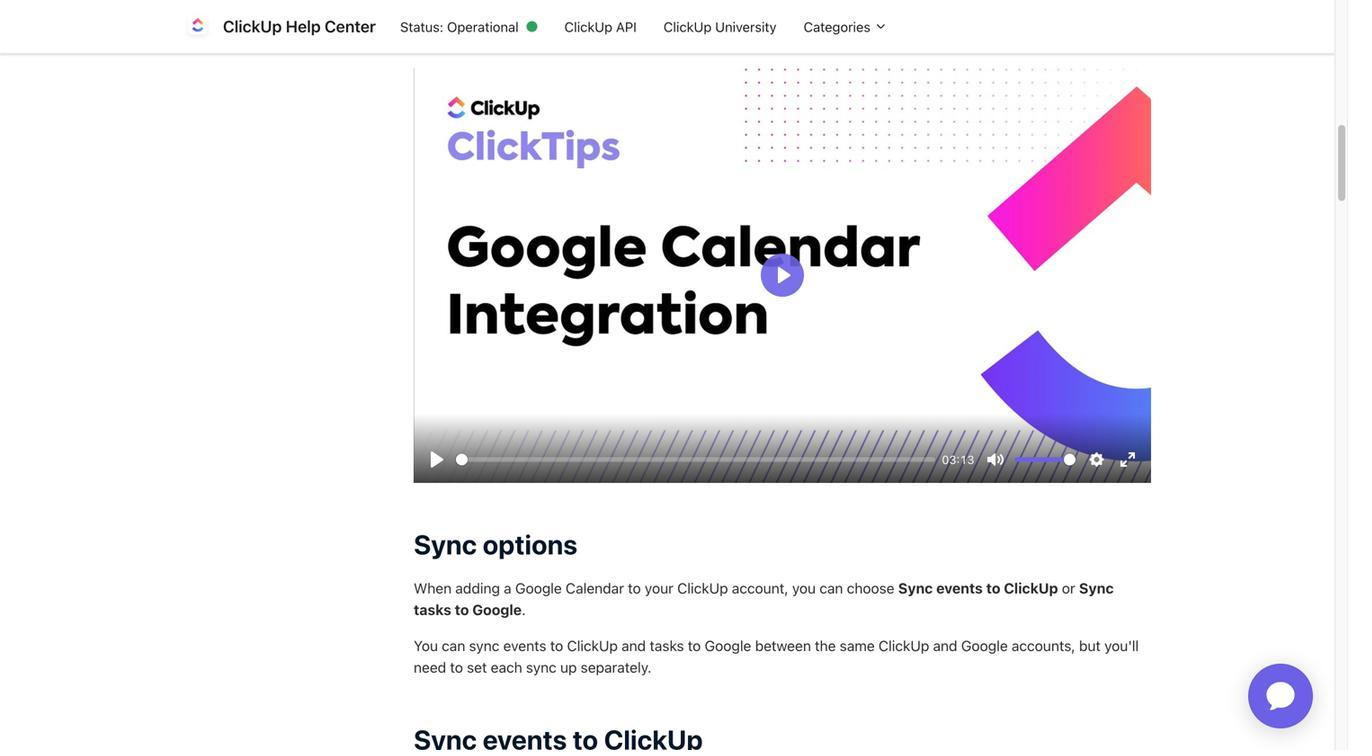 Task type: vqa. For each thing, say whether or not it's contained in the screenshot.
Business:
no



Task type: locate. For each thing, give the bounding box(es) containing it.
sync left up
[[526, 659, 557, 676]]

sync up "set"
[[469, 637, 500, 654]]

can
[[820, 580, 843, 597], [442, 637, 465, 654]]

help
[[286, 17, 321, 36]]

0 horizontal spatial calendar
[[566, 580, 624, 597]]

and
[[622, 637, 646, 654], [933, 637, 957, 654]]

0 horizontal spatial sync
[[414, 528, 477, 560]]

watch
[[414, 34, 455, 51]]

sync inside sync tasks to google
[[1079, 580, 1114, 597]]

0 horizontal spatial the
[[641, 34, 662, 51]]

clickup left university
[[664, 19, 712, 34]]

sync options
[[414, 528, 578, 560]]

to left your
[[628, 580, 641, 597]]

the inside you can sync events to clickup and tasks to google between the same clickup and google accounts, but you'll need to set each sync up separately.
[[815, 637, 836, 654]]

1 vertical spatial can
[[442, 637, 465, 654]]

to left or
[[986, 580, 1000, 597]]

1 vertical spatial tasks
[[650, 637, 684, 654]]

0 vertical spatial sync
[[469, 637, 500, 654]]

tasks up separately.
[[650, 637, 684, 654]]

progress bar
[[456, 457, 935, 462]]

clickup api link
[[551, 10, 650, 43]]

clickup right 'same'
[[879, 637, 929, 654]]

sync for sync tasks to google
[[1079, 580, 1114, 597]]

0 vertical spatial tasks
[[414, 601, 451, 618]]

accounts,
[[1012, 637, 1075, 654]]

google inside sync tasks to google
[[472, 601, 522, 618]]

clickup left or
[[1004, 580, 1058, 597]]

1 vertical spatial sync
[[526, 659, 557, 676]]

tasks inside you can sync events to clickup and tasks to google between the same clickup and google accounts, but you'll need to set each sync up separately.
[[650, 637, 684, 654]]

to down adding
[[455, 601, 469, 618]]

Seek range field
[[456, 451, 935, 468]]

clickup
[[223, 17, 282, 36], [564, 19, 612, 34], [664, 19, 712, 34], [868, 34, 919, 51], [677, 580, 728, 597], [1004, 580, 1058, 597], [567, 637, 618, 654], [879, 637, 929, 654]]

0 vertical spatial calendar
[[717, 34, 775, 51]]

the right on
[[641, 34, 662, 51]]

sync right choose at the right of page
[[898, 580, 933, 597]]

clickup up separately.
[[567, 637, 618, 654]]

calendar left your
[[566, 580, 624, 597]]

sync
[[414, 528, 477, 560], [898, 580, 933, 597], [1079, 580, 1114, 597]]

set
[[467, 659, 487, 676]]

sync up when
[[414, 528, 477, 560]]

can right the you
[[820, 580, 843, 597]]

clickup help center
[[223, 17, 376, 36]]

to left "set"
[[450, 659, 463, 676]]

1 horizontal spatial calendar
[[717, 34, 775, 51]]

and right 'same'
[[933, 637, 957, 654]]

choose
[[847, 580, 894, 597]]

the
[[641, 34, 662, 51], [815, 637, 836, 654]]

you
[[792, 580, 816, 597]]

clickup left api
[[564, 19, 612, 34]]

to up up
[[550, 637, 563, 654]]

0 horizontal spatial and
[[622, 637, 646, 654]]

on
[[621, 34, 638, 51]]

0 horizontal spatial events
[[503, 637, 546, 654]]

1 horizontal spatial sync
[[526, 659, 557, 676]]

calendar left integration
[[717, 34, 775, 51]]

can right 'you'
[[442, 637, 465, 654]]

categories
[[804, 19, 874, 34]]

status: operational
[[400, 19, 519, 34]]

1 vertical spatial events
[[503, 637, 546, 654]]

1 horizontal spatial tasks
[[650, 637, 684, 654]]

clickup api
[[564, 19, 637, 34]]

integration
[[779, 34, 849, 51]]

clickup inside clickup api link
[[564, 19, 612, 34]]

2 horizontal spatial sync
[[1079, 580, 1114, 597]]

google down a
[[472, 601, 522, 618]]

events up each
[[503, 637, 546, 654]]

and up separately.
[[622, 637, 646, 654]]

need
[[414, 659, 446, 676]]

1 horizontal spatial can
[[820, 580, 843, 597]]

events
[[936, 580, 983, 597], [503, 637, 546, 654]]

2.0.
[[922, 34, 946, 51]]

account,
[[732, 580, 788, 597]]

calendar
[[717, 34, 775, 51], [566, 580, 624, 597]]

clickup help center link
[[183, 12, 387, 41]]

google
[[666, 34, 713, 51], [515, 580, 562, 597], [472, 601, 522, 618], [705, 637, 751, 654], [961, 637, 1008, 654]]

sync
[[469, 637, 500, 654], [526, 659, 557, 676]]

0 horizontal spatial sync
[[469, 637, 500, 654]]

google left between
[[705, 637, 751, 654]]

to
[[628, 580, 641, 597], [986, 580, 1000, 597], [455, 601, 469, 618], [550, 637, 563, 654], [688, 637, 701, 654], [450, 659, 463, 676]]

you
[[414, 637, 438, 654]]

0 vertical spatial the
[[641, 34, 662, 51]]

clickup inside clickup help center link
[[223, 17, 282, 36]]

1 vertical spatial the
[[815, 637, 836, 654]]

university
[[715, 19, 777, 34]]

the left 'same'
[[815, 637, 836, 654]]

0 vertical spatial events
[[936, 580, 983, 597]]

application
[[1227, 642, 1335, 750]]

sync right or
[[1079, 580, 1114, 597]]

tasks down when
[[414, 601, 451, 618]]

events right choose at the right of page
[[936, 580, 983, 597]]

but
[[1079, 637, 1101, 654]]

clickup left help
[[223, 17, 282, 36]]

tasks
[[414, 601, 451, 618], [650, 637, 684, 654]]

0 horizontal spatial tasks
[[414, 601, 451, 618]]

below
[[579, 34, 618, 51]]

status:
[[400, 19, 443, 34]]

1 horizontal spatial the
[[815, 637, 836, 654]]

1 horizontal spatial and
[[933, 637, 957, 654]]

clickup university
[[664, 19, 777, 34]]

clickup right your
[[677, 580, 728, 597]]

0 horizontal spatial can
[[442, 637, 465, 654]]



Task type: describe. For each thing, give the bounding box(es) containing it.
watch our clicktip video below on the google calendar integration in clickup 2.0.
[[414, 34, 946, 51]]

in
[[853, 34, 864, 51]]

sync tasks to google
[[414, 580, 1114, 618]]

tasks inside sync tasks to google
[[414, 601, 451, 618]]

clicktip
[[484, 34, 536, 51]]

clickup right in
[[868, 34, 919, 51]]

when adding a google calendar to your clickup account, you can choose sync events to clickup or
[[414, 580, 1079, 597]]

1 vertical spatial calendar
[[566, 580, 624, 597]]

you'll
[[1104, 637, 1139, 654]]

categories button
[[790, 10, 901, 43]]

1 and from the left
[[622, 637, 646, 654]]

1 horizontal spatial events
[[936, 580, 983, 597]]

a
[[504, 580, 511, 597]]

2 and from the left
[[933, 637, 957, 654]]

Volume range field
[[1014, 451, 1076, 468]]

center
[[325, 17, 376, 36]]

operational
[[447, 19, 519, 34]]

api
[[616, 19, 637, 34]]

our
[[459, 34, 480, 51]]

each
[[491, 659, 522, 676]]

to inside sync tasks to google
[[455, 601, 469, 618]]

google left university
[[666, 34, 713, 51]]

current time element
[[937, 449, 979, 469]]

clickup university link
[[650, 10, 790, 43]]

google left accounts,
[[961, 637, 1008, 654]]

can inside you can sync events to clickup and tasks to google between the same clickup and google accounts, but you'll need to set each sync up separately.
[[442, 637, 465, 654]]

clickup inside "clickup university" link
[[664, 19, 712, 34]]

same
[[840, 637, 875, 654]]

.
[[522, 601, 526, 618]]

sync for sync options
[[414, 528, 477, 560]]

1 horizontal spatial sync
[[898, 580, 933, 597]]

separately.
[[581, 659, 651, 676]]

your
[[645, 580, 674, 597]]

adding
[[455, 580, 500, 597]]

video
[[540, 34, 575, 51]]

events inside you can sync events to clickup and tasks to google between the same clickup and google accounts, but you'll need to set each sync up separately.
[[503, 637, 546, 654]]

clickup help help center home page image
[[183, 12, 212, 41]]

when
[[414, 580, 452, 597]]

0 vertical spatial can
[[820, 580, 843, 597]]

options
[[483, 528, 578, 560]]

you can sync events to clickup and tasks to google between the same clickup and google accounts, but you'll need to set each sync up separately.
[[414, 637, 1139, 676]]

to down when adding a google calendar to your clickup account, you can choose sync events to clickup or
[[688, 637, 701, 654]]

google up .
[[515, 580, 562, 597]]

or
[[1062, 580, 1075, 597]]

up
[[560, 659, 577, 676]]

03:13
[[942, 453, 974, 466]]

between
[[755, 637, 811, 654]]



